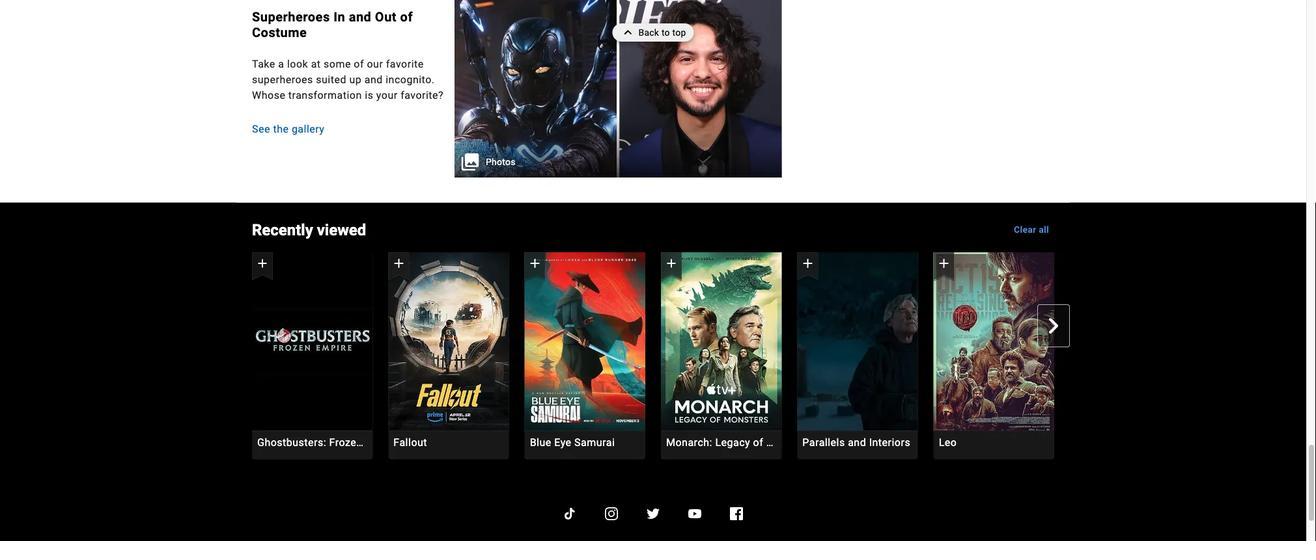 Task type: vqa. For each thing, say whether or not it's contained in the screenshot.
Frozen
yes



Task type: describe. For each thing, give the bounding box(es) containing it.
recently
[[252, 221, 313, 239]]

youtube image
[[687, 507, 703, 522]]

leo link
[[934, 436, 1054, 449]]

add image for fallout
[[391, 255, 407, 271]]

group for parallels and interiors
[[797, 252, 918, 431]]

kurt russell in monarch: legacy of monsters (2023) image
[[797, 252, 918, 431]]

back
[[639, 27, 659, 38]]

ghostbusters:
[[257, 437, 326, 449]]

a
[[278, 58, 284, 70]]

clear
[[1014, 225, 1036, 235]]

monarch: legacy of monsters
[[666, 437, 813, 449]]

parallels
[[803, 437, 845, 449]]

clear all button
[[1009, 219, 1054, 242]]

back to top button
[[612, 23, 694, 42]]

superheroes in and out of costume
[[252, 9, 413, 40]]

add image for leo
[[936, 255, 952, 271]]

group for ghostbusters: frozen empire
[[252, 252, 373, 431]]

tiktok image
[[562, 507, 578, 522]]

fallout group
[[388, 252, 509, 460]]

ghostbusters: frozen empire link
[[252, 436, 400, 449]]

photos group
[[455, 0, 782, 178]]

parallels and interiors
[[803, 437, 911, 449]]

expand less image
[[620, 23, 639, 42]]

samurai
[[574, 437, 615, 449]]

fallout link
[[388, 436, 509, 449]]

instagram image
[[604, 507, 619, 522]]

viewed
[[317, 221, 366, 239]]

monarch: legacy of monsters link
[[661, 436, 813, 449]]

monsters
[[766, 437, 813, 449]]

group for leo
[[934, 252, 1054, 431]]

some
[[324, 58, 351, 70]]

recently viewed
[[252, 221, 366, 239]]

photos link
[[455, 0, 782, 178]]

fallout
[[394, 437, 427, 449]]

legacy
[[715, 437, 750, 449]]

add image for blue eye samurai
[[527, 255, 543, 271]]

and inside take a look at some of our favorite superheroes suited up and incognito. whose transformation is your favorite?
[[365, 74, 383, 86]]

superheroes
[[252, 74, 313, 86]]

ghostbusters: frozen empire
[[257, 437, 400, 449]]

group for blue eye samurai
[[525, 252, 645, 431]]

favorite?
[[401, 89, 444, 102]]

see the gallery
[[252, 123, 325, 135]]

kurt russell, wyatt russell, ren watabe, anders holm, anna sawai, kiersey clemons, and mari yamamoto in monarch: legacy of monsters (2023) image
[[661, 252, 782, 431]]

chevron right inline image
[[1046, 319, 1062, 334]]

interiors
[[869, 437, 911, 449]]

favorite
[[386, 58, 424, 70]]

take
[[252, 58, 275, 70]]

to
[[662, 27, 670, 38]]

back to top
[[639, 27, 686, 38]]

superheroes
[[252, 9, 330, 25]]

is
[[365, 89, 373, 102]]

ghostbusters: frozen empire (2024) image
[[252, 252, 373, 431]]

transformation
[[288, 89, 362, 102]]

monarch:
[[666, 437, 712, 449]]



Task type: locate. For each thing, give the bounding box(es) containing it.
of up up
[[354, 58, 364, 70]]

group for monarch: legacy of monsters
[[661, 252, 782, 431]]

suited
[[316, 74, 346, 86]]

0 vertical spatial of
[[400, 9, 413, 25]]

2 horizontal spatial add image
[[936, 255, 952, 271]]

3 add image from the left
[[800, 255, 816, 271]]

1 vertical spatial of
[[354, 58, 364, 70]]

parallels and interiors link
[[797, 436, 918, 449]]

group inside ghostbusters: frozen empire group
[[252, 252, 373, 431]]

and inside the "superheroes in and out of costume"
[[349, 9, 371, 25]]

sanjay dutt, arjun sarja, joseph vijay, trisha krishnan, and suriya in leo (2023) image
[[934, 252, 1054, 431]]

blue
[[530, 437, 551, 449]]

2 group from the left
[[252, 252, 373, 431]]

0 horizontal spatial of
[[354, 58, 364, 70]]

see the gallery button
[[252, 121, 444, 137]]

1 add image from the left
[[255, 255, 270, 271]]

of right legacy on the right of page
[[753, 437, 763, 449]]

blue eye samurai
[[530, 437, 615, 449]]

production art image
[[455, 0, 782, 178]]

twitter image
[[645, 507, 661, 522]]

add image
[[391, 255, 407, 271], [664, 255, 679, 271], [936, 255, 952, 271]]

gallery
[[292, 123, 325, 135]]

add image for parallels and interiors
[[800, 255, 816, 271]]

monarch: legacy of monsters group
[[661, 252, 813, 460]]

blue eye samurai group
[[525, 252, 645, 460]]

at
[[311, 58, 321, 70]]

1 group from the left
[[236, 252, 1191, 462]]

photos
[[486, 157, 516, 167]]

empire
[[365, 437, 400, 449]]

of right out
[[400, 9, 413, 25]]

7 group from the left
[[934, 252, 1054, 431]]

our
[[367, 58, 383, 70]]

clear all
[[1014, 225, 1049, 235]]

2 add image from the left
[[527, 255, 543, 271]]

of inside the "superheroes in and out of costume"
[[400, 9, 413, 25]]

ghostbusters: frozen empire group
[[252, 252, 400, 460]]

fallout (2024) image
[[388, 252, 509, 431]]

take a look at some of our favorite superheroes suited up and incognito. whose transformation is your favorite?
[[252, 58, 444, 102]]

parallels and interiors group
[[797, 252, 918, 460]]

add image inside blue eye samurai group
[[527, 255, 543, 271]]

and right in
[[349, 9, 371, 25]]

1 horizontal spatial of
[[400, 9, 413, 25]]

8 group from the left
[[1070, 252, 1191, 431]]

6 group from the left
[[797, 252, 918, 431]]

and
[[349, 9, 371, 25], [365, 74, 383, 86], [848, 437, 866, 449]]

3 add image from the left
[[936, 255, 952, 271]]

top
[[672, 27, 686, 38]]

incognito.
[[386, 74, 435, 86]]

0 horizontal spatial add image
[[255, 255, 270, 271]]

whose
[[252, 89, 285, 102]]

add image inside the monarch: legacy of monsters group
[[664, 255, 679, 271]]

and left interiors
[[848, 437, 866, 449]]

3 group from the left
[[388, 252, 509, 431]]

2 add image from the left
[[664, 255, 679, 271]]

5 group from the left
[[661, 252, 782, 431]]

and inside group
[[848, 437, 866, 449]]

blue eye samurai link
[[525, 436, 645, 449]]

costume
[[252, 25, 307, 40]]

group for fallout
[[388, 252, 509, 431]]

of inside group
[[753, 437, 763, 449]]

1 vertical spatial and
[[365, 74, 383, 86]]

group containing ghostbusters: frozen empire
[[236, 252, 1191, 462]]

of inside take a look at some of our favorite superheroes suited up and incognito. whose transformation is your favorite?
[[354, 58, 364, 70]]

of
[[400, 9, 413, 25], [354, 58, 364, 70], [753, 437, 763, 449]]

2 horizontal spatial add image
[[800, 255, 816, 271]]

1 horizontal spatial add image
[[664, 255, 679, 271]]

see
[[252, 123, 270, 135]]

2 horizontal spatial of
[[753, 437, 763, 449]]

1 horizontal spatial add image
[[527, 255, 543, 271]]

add image inside leo "group"
[[936, 255, 952, 271]]

4 group from the left
[[525, 252, 645, 431]]

eye
[[554, 437, 572, 449]]

add image
[[255, 255, 270, 271], [527, 255, 543, 271], [800, 255, 816, 271]]

facebook image
[[729, 507, 744, 522]]

look
[[287, 58, 308, 70]]

add image for ghostbusters: frozen empire
[[255, 255, 270, 271]]

leo group
[[934, 252, 1054, 460]]

and down our
[[365, 74, 383, 86]]

out
[[375, 9, 397, 25]]

the
[[273, 123, 289, 135]]

all
[[1039, 225, 1049, 235]]

1 add image from the left
[[391, 255, 407, 271]]

add image for monarch: legacy of monsters
[[664, 255, 679, 271]]

0 horizontal spatial add image
[[391, 255, 407, 271]]

frozen
[[329, 437, 362, 449]]

maya erskine in blue eye samurai (2023) image
[[525, 252, 645, 431]]

leo
[[939, 437, 957, 449]]

add image inside parallels and interiors group
[[800, 255, 816, 271]]

2 vertical spatial and
[[848, 437, 866, 449]]

group inside the monarch: legacy of monsters group
[[661, 252, 782, 431]]

in
[[334, 9, 345, 25]]

2 vertical spatial of
[[753, 437, 763, 449]]

group
[[236, 252, 1191, 462], [252, 252, 373, 431], [388, 252, 509, 431], [525, 252, 645, 431], [661, 252, 782, 431], [797, 252, 918, 431], [934, 252, 1054, 431], [1070, 252, 1191, 431]]

add image inside ghostbusters: frozen empire group
[[255, 255, 270, 271]]

0 vertical spatial and
[[349, 9, 371, 25]]

up
[[349, 74, 362, 86]]

your
[[376, 89, 398, 102]]

add image inside fallout "group"
[[391, 255, 407, 271]]



